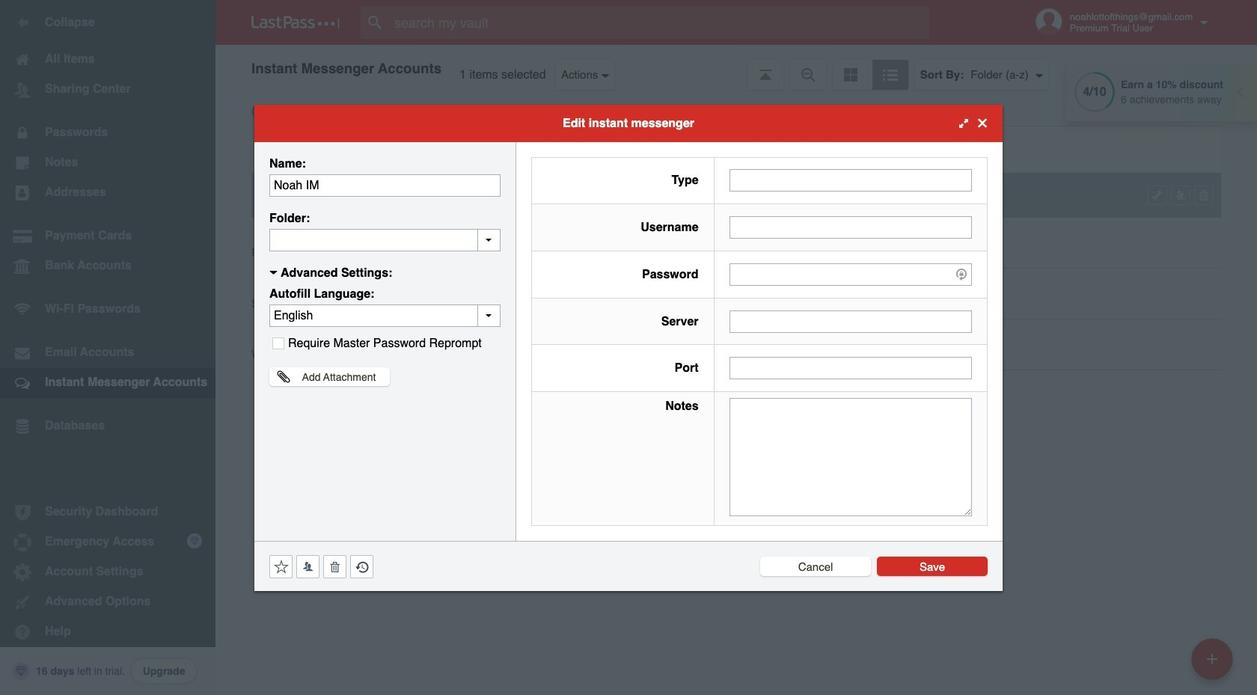 Task type: describe. For each thing, give the bounding box(es) containing it.
new item image
[[1207, 654, 1218, 664]]

Search search field
[[361, 6, 959, 39]]

search my vault text field
[[361, 6, 959, 39]]



Task type: locate. For each thing, give the bounding box(es) containing it.
new item navigation
[[1186, 634, 1242, 695]]

None text field
[[269, 229, 501, 251]]

None password field
[[729, 263, 972, 286]]

dialog
[[254, 104, 1003, 591]]

None text field
[[729, 169, 972, 192], [269, 174, 501, 196], [729, 216, 972, 239], [729, 310, 972, 333], [729, 357, 972, 380], [729, 398, 972, 516], [729, 169, 972, 192], [269, 174, 501, 196], [729, 216, 972, 239], [729, 310, 972, 333], [729, 357, 972, 380], [729, 398, 972, 516]]

lastpass image
[[251, 16, 340, 29]]

vault options navigation
[[216, 45, 1257, 90]]

main navigation navigation
[[0, 0, 216, 695]]



